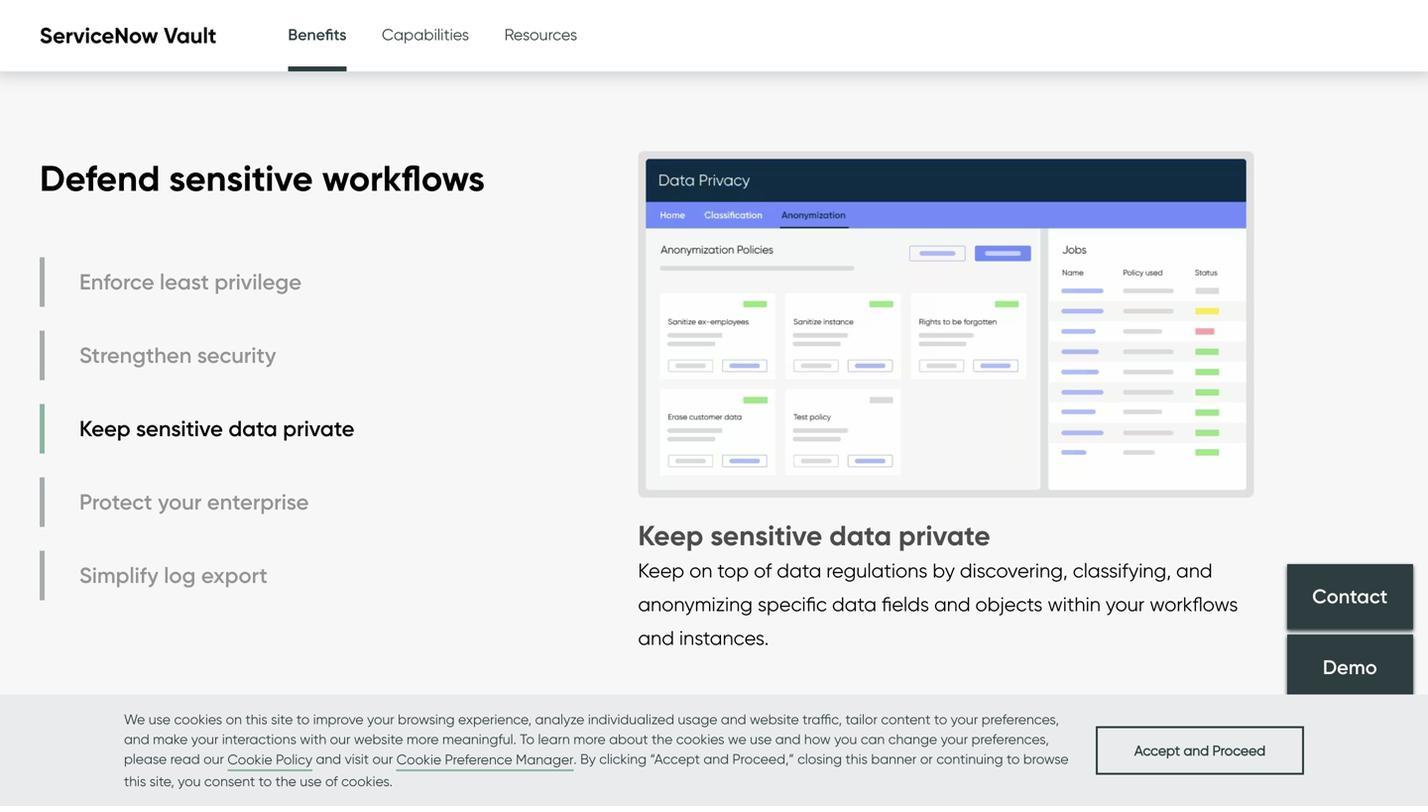Task type: describe. For each thing, give the bounding box(es) containing it.
capabilities
[[382, 25, 469, 44]]

and right classifying,
[[1177, 559, 1213, 583]]

improve
[[313, 711, 364, 728]]

protect your enterprise link
[[40, 478, 360, 527]]

accept
[[1135, 742, 1181, 759]]

or
[[920, 751, 933, 768]]

of inside keep sensitive data private keep on top of data regulations by discovering, classifying, and anonymizing specific data fields and objects within your workflows and instances.
[[754, 559, 772, 583]]

demo link
[[1288, 635, 1414, 700]]

sensitive for keep sensitive data private keep on top of data regulations by discovering, classifying, and anonymizing specific data fields and objects within your workflows and instances.
[[711, 518, 823, 553]]

private for keep sensitive data private
[[283, 415, 355, 442]]

export
[[201, 562, 268, 589]]

data up specific
[[777, 559, 822, 583]]

servicenow vault
[[40, 22, 217, 49]]

enterprise
[[207, 489, 309, 516]]

defend sensitive workflows
[[40, 156, 485, 201]]

0 horizontal spatial our
[[204, 751, 224, 768]]

to
[[520, 731, 535, 748]]

usage
[[678, 711, 718, 728]]

interactions
[[222, 731, 297, 748]]

protect your enterprise
[[79, 489, 309, 516]]

data up the "enterprise"
[[229, 415, 278, 442]]

and inside . by clicking "accept and proceed," closing this banner or continuing to browse this site, you consent to the use of cookies.
[[704, 751, 729, 768]]

1 cookie from the left
[[228, 751, 272, 768]]

by
[[933, 559, 955, 583]]

tailor
[[846, 711, 878, 728]]

with
[[300, 731, 327, 748]]

clicking
[[599, 751, 647, 768]]

.
[[574, 751, 577, 768]]

benefits
[[288, 25, 347, 44]]

within
[[1048, 593, 1101, 616]]

content
[[881, 711, 931, 728]]

anonymizing
[[638, 593, 753, 616]]

cookie preference manager link
[[397, 750, 574, 772]]

change
[[889, 731, 938, 748]]

resources
[[505, 25, 578, 44]]

simplify log export
[[79, 562, 268, 589]]

least
[[160, 269, 209, 295]]

we
[[728, 731, 747, 748]]

servicenow
[[40, 22, 158, 49]]

strengthen security link
[[40, 331, 360, 380]]

consent
[[204, 773, 255, 790]]

learn
[[538, 731, 570, 748]]

we
[[124, 711, 145, 728]]

to right site
[[297, 711, 310, 728]]

the inside we use cookies on this site to improve your browsing experience, analyze individualized usage and website traffic, tailor content to your preferences, and make your interactions with our website more meaningful. to learn more about the cookies we use and how you can change your preferences, please read our
[[652, 731, 673, 748]]

capabilities link
[[382, 0, 469, 69]]

we use cookies on this site to improve your browsing experience, analyze individualized usage and website traffic, tailor content to your preferences, and make your interactions with our website more meaningful. to learn more about the cookies we use and how you can change your preferences, please read our
[[124, 711, 1059, 768]]

to left browse
[[1007, 751, 1020, 768]]

. by clicking "accept and proceed," closing this banner or continuing to browse this site, you consent to the use of cookies.
[[124, 751, 1069, 790]]

1 horizontal spatial cookies
[[676, 731, 725, 748]]

instances.
[[679, 626, 769, 650]]

log
[[164, 562, 196, 589]]

about
[[609, 731, 648, 748]]

closing
[[798, 751, 842, 768]]

and inside cookie policy and visit our cookie preference manager
[[316, 751, 341, 768]]

proceed,"
[[733, 751, 794, 768]]

preference
[[445, 751, 513, 768]]

regulations
[[827, 559, 928, 583]]

2 horizontal spatial this
[[846, 751, 868, 768]]

keep sensitive data private
[[79, 415, 355, 442]]

make
[[153, 731, 188, 748]]

meaningful.
[[442, 731, 517, 748]]

browsing
[[398, 711, 455, 728]]

site,
[[150, 773, 174, 790]]

cookie policy and visit our cookie preference manager
[[228, 751, 574, 768]]

2 vertical spatial keep
[[638, 559, 685, 583]]

objects
[[976, 593, 1043, 616]]

to up change
[[934, 711, 948, 728]]

0 vertical spatial workflows
[[322, 156, 485, 201]]

0 horizontal spatial this
[[124, 773, 146, 790]]

visit
[[345, 751, 369, 768]]

data up regulations
[[830, 518, 892, 553]]

strengthen security
[[79, 342, 276, 369]]

accept and proceed button
[[1096, 726, 1305, 775]]

on inside keep sensitive data private keep on top of data regulations by discovering, classifying, and anonymizing specific data fields and objects within your workflows and instances.
[[690, 559, 713, 583]]

defend
[[40, 156, 160, 201]]

and down we
[[124, 731, 149, 748]]

0 vertical spatial cookies
[[174, 711, 222, 728]]

0 horizontal spatial website
[[354, 731, 403, 748]]

2 more from the left
[[574, 731, 606, 748]]

classifying,
[[1073, 559, 1172, 583]]

by
[[581, 751, 596, 768]]

protect
[[79, 489, 152, 516]]

benefits link
[[288, 0, 347, 74]]

continuing
[[937, 751, 1003, 768]]

analyze
[[535, 711, 585, 728]]

individualized
[[588, 711, 675, 728]]

keep sensitive data private link
[[40, 404, 360, 454]]

demo
[[1323, 655, 1378, 680]]

use inside . by clicking "accept and proceed," closing this banner or continuing to browse this site, you consent to the use of cookies.
[[300, 773, 322, 790]]



Task type: locate. For each thing, give the bounding box(es) containing it.
0 vertical spatial of
[[754, 559, 772, 583]]

0 horizontal spatial more
[[407, 731, 439, 748]]

0 vertical spatial preferences,
[[982, 711, 1059, 728]]

website
[[750, 711, 799, 728], [354, 731, 403, 748]]

0 vertical spatial private
[[283, 415, 355, 442]]

the
[[652, 731, 673, 748], [275, 773, 296, 790]]

0 vertical spatial the
[[652, 731, 673, 748]]

1 vertical spatial cookies
[[676, 731, 725, 748]]

more
[[407, 731, 439, 748], [574, 731, 606, 748]]

you inside we use cookies on this site to improve your browsing experience, analyze individualized usage and website traffic, tailor content to your preferences, and make your interactions with our website more meaningful. to learn more about the cookies we use and how you can change your preferences, please read our
[[835, 731, 857, 748]]

1 vertical spatial the
[[275, 773, 296, 790]]

sensitive for keep sensitive data private
[[136, 415, 223, 442]]

2 vertical spatial sensitive
[[711, 518, 823, 553]]

1 vertical spatial use
[[750, 731, 772, 748]]

enforce
[[79, 269, 154, 295]]

1 horizontal spatial website
[[750, 711, 799, 728]]

the inside . by clicking "accept and proceed," closing this banner or continuing to browse this site, you consent to the use of cookies.
[[275, 773, 296, 790]]

privilege
[[215, 269, 302, 295]]

cookies down the usage
[[676, 731, 725, 748]]

and inside button
[[1184, 742, 1209, 759]]

on up interactions
[[226, 711, 242, 728]]

on left top
[[690, 559, 713, 583]]

banner
[[871, 751, 917, 768]]

0 vertical spatial on
[[690, 559, 713, 583]]

your inside keep sensitive data private keep on top of data regulations by discovering, classifying, and anonymizing specific data fields and objects within your workflows and instances.
[[1106, 593, 1145, 616]]

0 vertical spatial this
[[245, 711, 268, 728]]

1 horizontal spatial our
[[330, 731, 351, 748]]

accept and proceed
[[1135, 742, 1266, 759]]

1 vertical spatial workflows
[[1150, 593, 1238, 616]]

0 horizontal spatial use
[[149, 711, 171, 728]]

strengthen
[[79, 342, 192, 369]]

discovering,
[[960, 559, 1068, 583]]

the up "accept
[[652, 731, 673, 748]]

you down tailor
[[835, 731, 857, 748]]

1 horizontal spatial private
[[899, 518, 991, 553]]

0 horizontal spatial cookies
[[174, 711, 222, 728]]

0 horizontal spatial of
[[325, 773, 338, 790]]

1 more from the left
[[407, 731, 439, 748]]

traffic,
[[803, 711, 842, 728]]

our inside cookie policy and visit our cookie preference manager
[[373, 751, 393, 768]]

cookie
[[228, 751, 272, 768], [397, 751, 441, 768]]

policy
[[276, 751, 312, 768]]

keep for keep sensitive data private
[[79, 415, 131, 442]]

specific
[[758, 593, 827, 616]]

workflows inside keep sensitive data private keep on top of data regulations by discovering, classifying, and anonymizing specific data fields and objects within your workflows and instances.
[[1150, 593, 1238, 616]]

and right accept
[[1184, 742, 1209, 759]]

cookie down browsing
[[397, 751, 441, 768]]

contact
[[1313, 584, 1388, 609]]

of right top
[[754, 559, 772, 583]]

2 vertical spatial use
[[300, 773, 322, 790]]

use up proceed,"
[[750, 731, 772, 748]]

2 horizontal spatial use
[[750, 731, 772, 748]]

vault
[[164, 22, 217, 49]]

2 horizontal spatial our
[[373, 751, 393, 768]]

1 horizontal spatial more
[[574, 731, 606, 748]]

sensitive
[[169, 156, 313, 201], [136, 415, 223, 442], [711, 518, 823, 553]]

0 vertical spatial you
[[835, 731, 857, 748]]

0 horizontal spatial on
[[226, 711, 242, 728]]

our right visit
[[373, 751, 393, 768]]

0 vertical spatial website
[[750, 711, 799, 728]]

and up we at the right bottom
[[721, 711, 747, 728]]

you down read
[[178, 773, 201, 790]]

0 horizontal spatial cookie
[[228, 751, 272, 768]]

and down by on the right bottom
[[934, 593, 971, 616]]

the down policy
[[275, 773, 296, 790]]

1 horizontal spatial use
[[300, 773, 322, 790]]

keep for keep sensitive data private keep on top of data regulations by discovering, classifying, and anonymizing specific data fields and objects within your workflows and instances.
[[638, 518, 704, 553]]

our
[[330, 731, 351, 748], [204, 751, 224, 768], [373, 751, 393, 768]]

you inside . by clicking "accept and proceed," closing this banner or continuing to browse this site, you consent to the use of cookies.
[[178, 773, 201, 790]]

private inside keep sensitive data private keep on top of data regulations by discovering, classifying, and anonymizing specific data fields and objects within your workflows and instances.
[[899, 518, 991, 553]]

manager
[[516, 751, 574, 768]]

use
[[149, 711, 171, 728], [750, 731, 772, 748], [300, 773, 322, 790]]

know & protect your sensitive data with servicenow vault image
[[638, 132, 1255, 518]]

preferences,
[[982, 711, 1059, 728], [972, 731, 1049, 748]]

this down can
[[846, 751, 868, 768]]

cookie down interactions
[[228, 751, 272, 768]]

0 vertical spatial keep
[[79, 415, 131, 442]]

this down please
[[124, 773, 146, 790]]

and down anonymizing
[[638, 626, 675, 650]]

simplify log export link
[[40, 551, 360, 601]]

to
[[297, 711, 310, 728], [934, 711, 948, 728], [1007, 751, 1020, 768], [259, 773, 272, 790]]

private for keep sensitive data private keep on top of data regulations by discovering, classifying, and anonymizing specific data fields and objects within your workflows and instances.
[[899, 518, 991, 553]]

1 vertical spatial this
[[846, 751, 868, 768]]

1 horizontal spatial of
[[754, 559, 772, 583]]

experience,
[[458, 711, 532, 728]]

0 horizontal spatial workflows
[[322, 156, 485, 201]]

simplify
[[79, 562, 159, 589]]

enforce least privilege
[[79, 269, 302, 295]]

keep
[[79, 415, 131, 442], [638, 518, 704, 553], [638, 559, 685, 583]]

private up the "enterprise"
[[283, 415, 355, 442]]

cookies up make
[[174, 711, 222, 728]]

1 vertical spatial sensitive
[[136, 415, 223, 442]]

1 vertical spatial on
[[226, 711, 242, 728]]

this up interactions
[[245, 711, 268, 728]]

cookies
[[174, 711, 222, 728], [676, 731, 725, 748]]

on
[[690, 559, 713, 583], [226, 711, 242, 728]]

use down policy
[[300, 773, 322, 790]]

0 vertical spatial sensitive
[[169, 156, 313, 201]]

1 vertical spatial website
[[354, 731, 403, 748]]

on inside we use cookies on this site to improve your browsing experience, analyze individualized usage and website traffic, tailor content to your preferences, and make your interactions with our website more meaningful. to learn more about the cookies we use and how you can change your preferences, please read our
[[226, 711, 242, 728]]

2 cookie from the left
[[397, 751, 441, 768]]

private
[[283, 415, 355, 442], [899, 518, 991, 553]]

keep sensitive data private keep on top of data regulations by discovering, classifying, and anonymizing specific data fields and objects within your workflows and instances.
[[638, 518, 1238, 650]]

please
[[124, 751, 167, 768]]

private inside keep sensitive data private link
[[283, 415, 355, 442]]

1 horizontal spatial on
[[690, 559, 713, 583]]

read
[[170, 751, 200, 768]]

0 horizontal spatial private
[[283, 415, 355, 442]]

"accept
[[650, 751, 700, 768]]

resources link
[[505, 0, 578, 69]]

website up proceed,"
[[750, 711, 799, 728]]

and down 'with'
[[316, 751, 341, 768]]

our up consent
[[204, 751, 224, 768]]

how
[[804, 731, 831, 748]]

top
[[718, 559, 749, 583]]

proceed
[[1213, 742, 1266, 759]]

browse
[[1024, 751, 1069, 768]]

our down the improve
[[330, 731, 351, 748]]

1 horizontal spatial this
[[245, 711, 268, 728]]

site
[[271, 711, 293, 728]]

of
[[754, 559, 772, 583], [325, 773, 338, 790]]

and
[[1177, 559, 1213, 583], [934, 593, 971, 616], [638, 626, 675, 650], [721, 711, 747, 728], [124, 731, 149, 748], [776, 731, 801, 748], [1184, 742, 1209, 759], [316, 751, 341, 768], [704, 751, 729, 768]]

1 horizontal spatial cookie
[[397, 751, 441, 768]]

can
[[861, 731, 885, 748]]

security
[[197, 342, 276, 369]]

cookie policy link
[[228, 750, 312, 772]]

more down browsing
[[407, 731, 439, 748]]

1 horizontal spatial the
[[652, 731, 673, 748]]

use up make
[[149, 711, 171, 728]]

of left cookies.
[[325, 773, 338, 790]]

and left how
[[776, 731, 801, 748]]

1 vertical spatial preferences,
[[972, 731, 1049, 748]]

more up by
[[574, 731, 606, 748]]

sensitive inside keep sensitive data private keep on top of data regulations by discovering, classifying, and anonymizing specific data fields and objects within your workflows and instances.
[[711, 518, 823, 553]]

you
[[835, 731, 857, 748], [178, 773, 201, 790]]

1 horizontal spatial workflows
[[1150, 593, 1238, 616]]

private up by on the right bottom
[[899, 518, 991, 553]]

0 horizontal spatial you
[[178, 773, 201, 790]]

website up visit
[[354, 731, 403, 748]]

to down the cookie policy link
[[259, 773, 272, 790]]

1 vertical spatial you
[[178, 773, 201, 790]]

sensitive for defend sensitive workflows
[[169, 156, 313, 201]]

of inside . by clicking "accept and proceed," closing this banner or continuing to browse this site, you consent to the use of cookies.
[[325, 773, 338, 790]]

2 vertical spatial this
[[124, 773, 146, 790]]

contact link
[[1288, 565, 1414, 630]]

0 horizontal spatial the
[[275, 773, 296, 790]]

cookies.
[[341, 773, 393, 790]]

1 vertical spatial keep
[[638, 518, 704, 553]]

data down regulations
[[832, 593, 877, 616]]

1 horizontal spatial you
[[835, 731, 857, 748]]

this
[[245, 711, 268, 728], [846, 751, 868, 768], [124, 773, 146, 790]]

0 vertical spatial use
[[149, 711, 171, 728]]

1 vertical spatial of
[[325, 773, 338, 790]]

fields
[[882, 593, 930, 616]]

enforce least privilege link
[[40, 257, 360, 307]]

1 vertical spatial private
[[899, 518, 991, 553]]

this inside we use cookies on this site to improve your browsing experience, analyze individualized usage and website traffic, tailor content to your preferences, and make your interactions with our website more meaningful. to learn more about the cookies we use and how you can change your preferences, please read our
[[245, 711, 268, 728]]

and down we at the right bottom
[[704, 751, 729, 768]]

data
[[229, 415, 278, 442], [830, 518, 892, 553], [777, 559, 822, 583], [832, 593, 877, 616]]



Task type: vqa. For each thing, say whether or not it's contained in the screenshot.
Resources
yes



